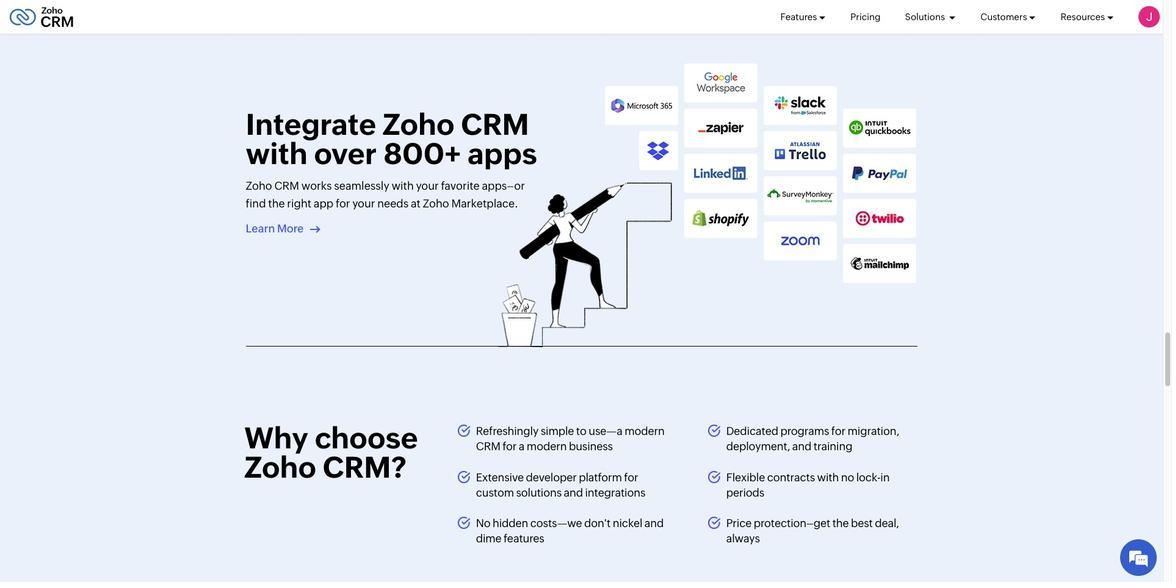 Task type: vqa. For each thing, say whether or not it's contained in the screenshot.
for within Zoho CRM works seamlessly with your favorite apps–or find the right app for your needs at Zoho Marketplace.
yes



Task type: describe. For each thing, give the bounding box(es) containing it.
contracts
[[767, 471, 815, 484]]

zoho inside integrate zoho crm with over 800 + apps
[[383, 108, 455, 142]]

features
[[781, 11, 817, 22]]

programs
[[781, 425, 830, 438]]

with inside integrate zoho crm with over 800 + apps
[[246, 137, 308, 171]]

integrate
[[246, 108, 376, 142]]

protection–get
[[754, 517, 831, 530]]

nickel
[[613, 517, 643, 530]]

and inside extensive developer platform for custom solutions and integrations
[[564, 487, 583, 499]]

extensive developer platform for custom solutions and integrations
[[476, 471, 646, 499]]

integrations
[[585, 487, 646, 499]]

favorite
[[441, 180, 480, 192]]

features
[[504, 533, 544, 545]]

dime
[[476, 533, 502, 545]]

crm inside refreshingly simple to use—a modern crm for a modern business
[[476, 441, 501, 453]]

why choose zoho crm?
[[244, 421, 418, 485]]

deployment,
[[726, 441, 790, 453]]

simple
[[541, 425, 574, 438]]

apps–or
[[482, 180, 525, 192]]

solutions
[[905, 11, 947, 22]]

with inside flexible contracts with no lock-in periods
[[817, 471, 839, 484]]

1 vertical spatial modern
[[527, 441, 567, 453]]

best
[[851, 517, 873, 530]]

zoho crm logo image
[[9, 3, 74, 30]]

dedicated
[[726, 425, 779, 438]]

no hidden costs—we don't nickel and dime features
[[476, 517, 664, 545]]

more
[[277, 222, 304, 235]]

apps
[[468, 137, 537, 171]]

no
[[476, 517, 491, 530]]

solutions link
[[905, 0, 956, 34]]

a
[[519, 441, 525, 453]]

choose
[[315, 421, 418, 456]]

don't
[[584, 517, 611, 530]]

and for for
[[793, 441, 812, 453]]

resources link
[[1061, 0, 1114, 34]]

right
[[287, 197, 312, 210]]

crm inside integrate zoho crm with over 800 + apps
[[461, 108, 529, 142]]

no
[[841, 471, 854, 484]]

solutions
[[516, 487, 562, 499]]

training
[[814, 441, 853, 453]]

dedicated programs for migration, deployment, and training
[[726, 425, 900, 453]]

flexible contracts with no lock-in periods
[[726, 471, 890, 499]]

for inside refreshingly simple to use—a modern crm for a modern business
[[503, 441, 517, 453]]

developer
[[526, 471, 577, 484]]

pricing
[[851, 11, 881, 22]]

platform
[[579, 471, 622, 484]]

800
[[383, 137, 445, 171]]

costs—we
[[530, 517, 582, 530]]

learn more
[[246, 222, 306, 235]]



Task type: locate. For each thing, give the bounding box(es) containing it.
1 vertical spatial crm
[[274, 180, 299, 192]]

modern
[[625, 425, 665, 438], [527, 441, 567, 453]]

1 horizontal spatial the
[[833, 517, 849, 530]]

zoho
[[383, 108, 455, 142], [246, 180, 272, 192], [423, 197, 449, 210], [244, 451, 316, 485]]

for right app
[[336, 197, 350, 210]]

0 horizontal spatial with
[[246, 137, 308, 171]]

for inside extensive developer platform for custom solutions and integrations
[[624, 471, 638, 484]]

1 horizontal spatial and
[[645, 517, 664, 530]]

to
[[576, 425, 587, 438]]

1 vertical spatial your
[[352, 197, 375, 210]]

find
[[246, 197, 266, 210]]

the left best at the right of the page
[[833, 517, 849, 530]]

and inside no hidden costs—we don't nickel and dime features
[[645, 517, 664, 530]]

and down programs on the bottom
[[793, 441, 812, 453]]

for inside dedicated programs for migration, deployment, and training
[[832, 425, 846, 438]]

pricing link
[[851, 0, 881, 34]]

2 horizontal spatial with
[[817, 471, 839, 484]]

in
[[881, 471, 890, 484]]

2 horizontal spatial and
[[793, 441, 812, 453]]

your up "at"
[[416, 180, 439, 192]]

crm inside zoho crm works seamlessly with your favorite apps–or find the right app for your needs at zoho marketplace.
[[274, 180, 299, 192]]

migration,
[[848, 425, 900, 438]]

the right find
[[268, 197, 285, 210]]

0 vertical spatial the
[[268, 197, 285, 210]]

0 vertical spatial and
[[793, 441, 812, 453]]

1 horizontal spatial your
[[416, 180, 439, 192]]

price protection–get the best deal, always
[[726, 517, 899, 545]]

and for costs—we
[[645, 517, 664, 530]]

at
[[411, 197, 421, 210]]

james peterson image
[[1139, 6, 1160, 27]]

your down seamlessly
[[352, 197, 375, 210]]

with
[[246, 137, 308, 171], [392, 180, 414, 192], [817, 471, 839, 484]]

zoho inside the why choose zoho crm?
[[244, 451, 316, 485]]

and down the developer at the bottom left of page
[[564, 487, 583, 499]]

crm
[[461, 108, 529, 142], [274, 180, 299, 192], [476, 441, 501, 453]]

learn
[[246, 222, 275, 235]]

periods
[[726, 487, 765, 499]]

0 vertical spatial modern
[[625, 425, 665, 438]]

crm?
[[323, 451, 407, 485]]

0 vertical spatial your
[[416, 180, 439, 192]]

customers
[[981, 11, 1027, 22]]

learn more link
[[246, 213, 319, 235]]

extensive
[[476, 471, 524, 484]]

with inside zoho crm works seamlessly with your favorite apps–or find the right app for your needs at zoho marketplace.
[[392, 180, 414, 192]]

deal,
[[875, 517, 899, 530]]

1 vertical spatial and
[[564, 487, 583, 499]]

0 vertical spatial crm
[[461, 108, 529, 142]]

with up works
[[246, 137, 308, 171]]

lock-
[[857, 471, 881, 484]]

for up integrations
[[624, 471, 638, 484]]

crm software image
[[498, 183, 672, 347]]

seamlessly
[[334, 180, 389, 192]]

why
[[244, 421, 308, 456]]

crm integrations - crm marketplace image
[[605, 64, 917, 283]]

and right nickel
[[645, 517, 664, 530]]

refreshingly simple to use—a modern crm for a modern business
[[476, 425, 665, 453]]

0 horizontal spatial the
[[268, 197, 285, 210]]

your
[[416, 180, 439, 192], [352, 197, 375, 210]]

for up training
[[832, 425, 846, 438]]

1 horizontal spatial modern
[[625, 425, 665, 438]]

1 vertical spatial the
[[833, 517, 849, 530]]

modern down the simple
[[527, 441, 567, 453]]

0 vertical spatial with
[[246, 137, 308, 171]]

1 vertical spatial with
[[392, 180, 414, 192]]

app
[[314, 197, 334, 210]]

integrate zoho crm with over 800 + apps
[[246, 108, 537, 171]]

resources
[[1061, 11, 1105, 22]]

needs
[[377, 197, 409, 210]]

and
[[793, 441, 812, 453], [564, 487, 583, 499], [645, 517, 664, 530]]

and inside dedicated programs for migration, deployment, and training
[[793, 441, 812, 453]]

0 horizontal spatial modern
[[527, 441, 567, 453]]

with up needs
[[392, 180, 414, 192]]

the inside price protection–get the best deal, always
[[833, 517, 849, 530]]

features link
[[781, 0, 826, 34]]

2 vertical spatial with
[[817, 471, 839, 484]]

modern right 'use—a'
[[625, 425, 665, 438]]

custom
[[476, 487, 514, 499]]

use—a
[[589, 425, 623, 438]]

the
[[268, 197, 285, 210], [833, 517, 849, 530]]

always
[[726, 533, 760, 545]]

0 horizontal spatial and
[[564, 487, 583, 499]]

+
[[445, 137, 461, 171]]

business
[[569, 441, 613, 453]]

flexible
[[726, 471, 765, 484]]

for
[[336, 197, 350, 210], [832, 425, 846, 438], [503, 441, 517, 453], [624, 471, 638, 484]]

0 horizontal spatial your
[[352, 197, 375, 210]]

marketplace.
[[452, 197, 518, 210]]

price
[[726, 517, 752, 530]]

works
[[301, 180, 332, 192]]

1 horizontal spatial with
[[392, 180, 414, 192]]

hidden
[[493, 517, 528, 530]]

zoho crm works seamlessly with your favorite apps–or find the right app for your needs at zoho marketplace.
[[246, 180, 525, 210]]

over
[[314, 137, 377, 171]]

for left "a"
[[503, 441, 517, 453]]

refreshingly
[[476, 425, 539, 438]]

for inside zoho crm works seamlessly with your favorite apps–or find the right app for your needs at zoho marketplace.
[[336, 197, 350, 210]]

with left no
[[817, 471, 839, 484]]

2 vertical spatial crm
[[476, 441, 501, 453]]

2 vertical spatial and
[[645, 517, 664, 530]]

the inside zoho crm works seamlessly with your favorite apps–or find the right app for your needs at zoho marketplace.
[[268, 197, 285, 210]]



